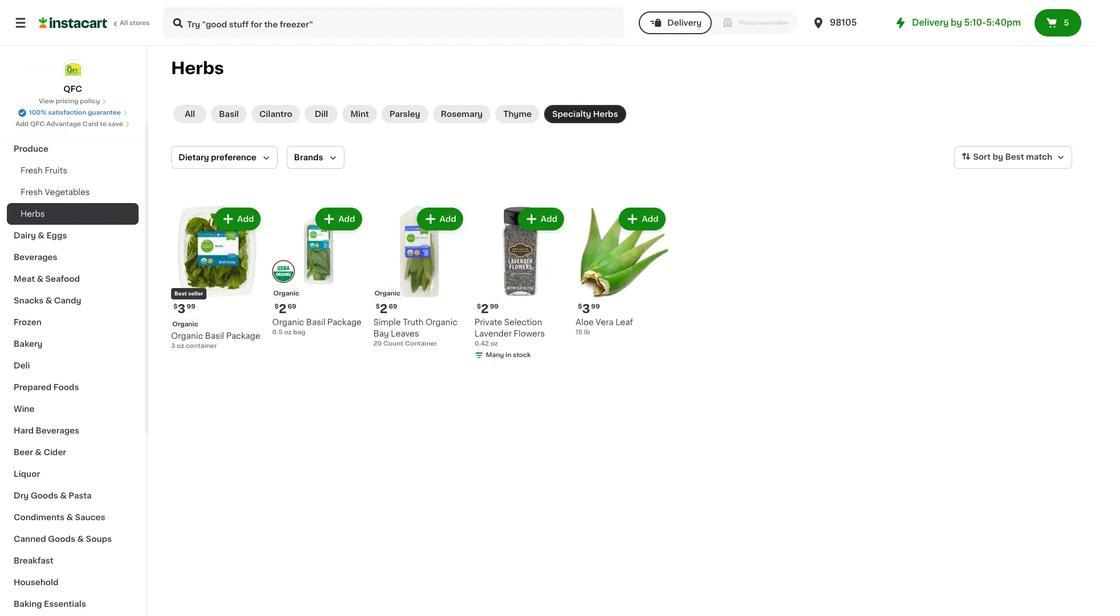 Task type: vqa. For each thing, say whether or not it's contained in the screenshot.
Canned
yes



Task type: describe. For each thing, give the bounding box(es) containing it.
fresh fruits
[[21, 167, 67, 175]]

breakfast
[[14, 557, 53, 565]]

view pricing policy
[[39, 98, 100, 104]]

recipes
[[14, 102, 47, 110]]

save
[[108, 121, 123, 127]]

dairy
[[14, 232, 36, 240]]

2 for simple truth organic bay leaves
[[380, 303, 388, 315]]

produce
[[14, 145, 48, 153]]

add for 15
[[642, 215, 659, 223]]

dietary preference button
[[171, 146, 278, 169]]

to
[[100, 121, 107, 127]]

foods
[[53, 383, 79, 391]]

bakery
[[14, 340, 43, 348]]

prepared foods
[[14, 383, 79, 391]]

& for dairy
[[38, 232, 44, 240]]

delivery by 5:10-5:40pm
[[912, 18, 1021, 27]]

private
[[475, 319, 502, 327]]

view pricing policy link
[[39, 97, 107, 106]]

fresh fruits link
[[7, 160, 139, 181]]

dill link
[[305, 105, 338, 123]]

add button for 15
[[620, 209, 664, 229]]

goods for dry
[[31, 492, 58, 500]]

$ for simple truth organic bay leaves
[[376, 304, 380, 310]]

sort
[[973, 153, 991, 161]]

1 horizontal spatial 3
[[178, 303, 186, 315]]

20
[[373, 341, 382, 347]]

2 product group from the left
[[272, 205, 364, 337]]

canned
[[14, 535, 46, 543]]

3 product group from the left
[[373, 205, 466, 349]]

meat & seafood
[[14, 275, 80, 283]]

1 vertical spatial beverages
[[36, 427, 79, 435]]

lists link
[[7, 54, 139, 76]]

best seller
[[175, 291, 203, 296]]

private selection lavender flowers 0.42 oz
[[475, 319, 545, 347]]

parsley link
[[382, 105, 428, 123]]

cilantro
[[259, 110, 292, 118]]

delivery for delivery by 5:10-5:40pm
[[912, 18, 949, 27]]

meat
[[14, 275, 35, 283]]

deli link
[[7, 355, 139, 377]]

2 $ 3 99 from the left
[[578, 303, 600, 315]]

all link
[[173, 105, 207, 123]]

snacks
[[14, 297, 44, 305]]

household
[[14, 578, 59, 586]]

by for delivery
[[951, 18, 962, 27]]

condiments & sauces link
[[7, 507, 139, 528]]

thanksgiving link
[[7, 116, 139, 138]]

selection
[[504, 319, 542, 327]]

add qfc advantage card to save link
[[15, 120, 130, 129]]

truth
[[403, 319, 424, 327]]

0 vertical spatial beverages
[[14, 253, 57, 261]]

organic basil package 3 oz container
[[171, 332, 260, 349]]

vera
[[596, 319, 614, 327]]

1 $ 3 99 from the left
[[173, 303, 195, 315]]

by for sort
[[993, 153, 1003, 161]]

condiments
[[14, 513, 64, 521]]

2 for private selection lavender flowers
[[481, 303, 489, 315]]

lb
[[584, 329, 590, 336]]

organic inside organic basil package 3 oz container
[[171, 332, 203, 340]]

best for best match
[[1005, 153, 1024, 161]]

sauces
[[75, 513, 105, 521]]

dairy & eggs link
[[7, 225, 139, 246]]

dietary
[[179, 153, 209, 161]]

instacart logo image
[[39, 16, 107, 30]]

lavender
[[475, 330, 512, 338]]

organic basil package 0.5 oz bag
[[272, 319, 362, 336]]

2 horizontal spatial 3
[[582, 303, 590, 315]]

policy
[[80, 98, 100, 104]]

many
[[486, 352, 504, 358]]

& for snacks
[[45, 297, 52, 305]]

advantage
[[46, 121, 81, 127]]

mint
[[350, 110, 369, 118]]

1 vertical spatial herbs
[[593, 110, 618, 118]]

match
[[1026, 153, 1053, 161]]

baking essentials
[[14, 600, 86, 608]]

flowers
[[514, 330, 545, 338]]

buy it again
[[32, 38, 80, 46]]

best match
[[1005, 153, 1053, 161]]

pasta
[[69, 492, 92, 500]]

soups
[[86, 535, 112, 543]]

beer & cider link
[[7, 442, 139, 463]]

add button for bay
[[418, 209, 462, 229]]

preference
[[211, 153, 256, 161]]

snacks & candy link
[[7, 290, 139, 311]]

organic inside organic basil package 0.5 oz bag
[[272, 319, 304, 327]]

2 for organic basil package
[[279, 303, 286, 315]]

specialty herbs
[[552, 110, 618, 118]]

100% satisfaction guarantee
[[29, 110, 121, 116]]

leaves
[[391, 330, 419, 338]]

beer & cider
[[14, 448, 66, 456]]

stock
[[513, 352, 531, 358]]

all stores link
[[39, 7, 151, 39]]

goods for canned
[[48, 535, 75, 543]]

item badge image
[[272, 260, 295, 283]]

qfc logo image
[[62, 59, 84, 81]]

add qfc advantage card to save
[[15, 121, 123, 127]]

thanksgiving
[[14, 123, 68, 131]]

add for 3
[[237, 215, 254, 223]]

oz inside private selection lavender flowers 0.42 oz
[[491, 341, 498, 347]]

prepared
[[14, 383, 52, 391]]

Search field
[[164, 8, 623, 38]]

oz for organic basil package 3 oz container
[[177, 343, 184, 349]]

basil for organic basil package 3 oz container
[[205, 332, 224, 340]]

lists
[[32, 61, 52, 69]]

produce link
[[7, 138, 139, 160]]

dry goods & pasta link
[[7, 485, 139, 507]]

3 inside organic basil package 3 oz container
[[171, 343, 175, 349]]

parsley
[[390, 110, 420, 118]]

delivery for delivery
[[668, 19, 702, 27]]

dry goods & pasta
[[14, 492, 92, 500]]

thyme
[[503, 110, 532, 118]]

baking essentials link
[[7, 593, 139, 615]]

& for meat
[[37, 275, 43, 283]]

add for bay
[[440, 215, 456, 223]]



Task type: locate. For each thing, give the bounding box(es) containing it.
& inside dairy & eggs link
[[38, 232, 44, 240]]

household link
[[7, 572, 139, 593]]

herbs link
[[7, 203, 139, 225]]

2 99 from the left
[[490, 304, 499, 310]]

dill
[[315, 110, 328, 118]]

Best match Sort by field
[[955, 146, 1073, 169]]

& inside beer & cider link
[[35, 448, 42, 456]]

goods down condiments & sauces
[[48, 535, 75, 543]]

1 product group from the left
[[171, 205, 263, 351]]

& for condiments
[[66, 513, 73, 521]]

& inside the dry goods & pasta link
[[60, 492, 67, 500]]

oz for organic basil package 0.5 oz bag
[[284, 329, 292, 336]]

bay
[[373, 330, 389, 338]]

qfc up view pricing policy link
[[63, 85, 82, 93]]

2 $ from the left
[[275, 304, 279, 310]]

2 horizontal spatial oz
[[491, 341, 498, 347]]

& left sauces
[[66, 513, 73, 521]]

simple truth organic bay leaves 20 count container
[[373, 319, 458, 347]]

0 vertical spatial best
[[1005, 153, 1024, 161]]

$ for private selection lavender flowers
[[477, 304, 481, 310]]

0 vertical spatial herbs
[[171, 60, 224, 76]]

all for all stores
[[120, 20, 128, 26]]

3 down best seller
[[178, 303, 186, 315]]

& left soups
[[77, 535, 84, 543]]

seller
[[188, 291, 203, 296]]

$ 3 99 up aloe
[[578, 303, 600, 315]]

essentials
[[44, 600, 86, 608]]

cider
[[44, 448, 66, 456]]

3 $ from the left
[[477, 304, 481, 310]]

& inside snacks & candy "link"
[[45, 297, 52, 305]]

& right beer
[[35, 448, 42, 456]]

by left '5:10-'
[[951, 18, 962, 27]]

4 add button from the left
[[519, 209, 563, 229]]

99 for private selection lavender flowers
[[490, 304, 499, 310]]

stores
[[129, 20, 150, 26]]

0 vertical spatial package
[[327, 319, 362, 327]]

1 vertical spatial by
[[993, 153, 1003, 161]]

package inside organic basil package 0.5 oz bag
[[327, 319, 362, 327]]

hard beverages
[[14, 427, 79, 435]]

all
[[120, 20, 128, 26], [185, 110, 195, 118]]

& for beer
[[35, 448, 42, 456]]

package left simple
[[327, 319, 362, 327]]

1 99 from the left
[[187, 304, 195, 310]]

meat & seafood link
[[7, 268, 139, 290]]

rosemary link
[[433, 105, 491, 123]]

98105 button
[[812, 7, 880, 39]]

by inside delivery by 5:10-5:40pm link
[[951, 18, 962, 27]]

oz left "container"
[[177, 343, 184, 349]]

aloe
[[576, 319, 594, 327]]

delivery button
[[639, 11, 712, 34]]

leaf
[[616, 319, 633, 327]]

1 horizontal spatial 69
[[389, 304, 397, 310]]

0 horizontal spatial $ 3 99
[[173, 303, 195, 315]]

0 vertical spatial all
[[120, 20, 128, 26]]

eggs
[[46, 232, 67, 240]]

add for 0.5
[[339, 215, 355, 223]]

qfc down 100% on the left of the page
[[30, 121, 45, 127]]

0 horizontal spatial package
[[226, 332, 260, 340]]

basil link
[[211, 105, 247, 123]]

card
[[83, 121, 98, 127]]

liquor
[[14, 470, 40, 478]]

$ 2 69 for simple truth organic bay leaves
[[376, 303, 397, 315]]

69 up simple
[[389, 304, 397, 310]]

bakery link
[[7, 333, 139, 355]]

package inside organic basil package 3 oz container
[[226, 332, 260, 340]]

basil for organic basil package 0.5 oz bag
[[306, 319, 325, 327]]

2
[[279, 303, 286, 315], [481, 303, 489, 315], [380, 303, 388, 315]]

buy it again link
[[7, 31, 139, 54]]

oz inside organic basil package 3 oz container
[[177, 343, 184, 349]]

1 horizontal spatial $ 2 69
[[376, 303, 397, 315]]

cilantro link
[[251, 105, 300, 123]]

0 horizontal spatial best
[[175, 291, 187, 296]]

0.42
[[475, 341, 489, 347]]

0 horizontal spatial all
[[120, 20, 128, 26]]

1 69 from the left
[[288, 304, 296, 310]]

package for organic basil package 0.5 oz bag
[[327, 319, 362, 327]]

$ down best seller
[[173, 304, 178, 310]]

package for organic basil package 3 oz container
[[226, 332, 260, 340]]

dairy & eggs
[[14, 232, 67, 240]]

herbs up all link
[[171, 60, 224, 76]]

2 up simple
[[380, 303, 388, 315]]

2 horizontal spatial 99
[[591, 304, 600, 310]]

$ up simple
[[376, 304, 380, 310]]

oz right 0.5
[[284, 329, 292, 336]]

organic inside simple truth organic bay leaves 20 count container
[[426, 319, 458, 327]]

& right 'meat'
[[37, 275, 43, 283]]

& left the candy
[[45, 297, 52, 305]]

fruits
[[45, 167, 67, 175]]

& inside condiments & sauces link
[[66, 513, 73, 521]]

1 horizontal spatial all
[[185, 110, 195, 118]]

0 horizontal spatial oz
[[177, 343, 184, 349]]

& inside canned goods & soups link
[[77, 535, 84, 543]]

5 $ from the left
[[376, 304, 380, 310]]

all for all
[[185, 110, 195, 118]]

1 horizontal spatial $ 3 99
[[578, 303, 600, 315]]

wine link
[[7, 398, 139, 420]]

all stores
[[120, 20, 150, 26]]

99 up vera
[[591, 304, 600, 310]]

rosemary
[[441, 110, 483, 118]]

0 horizontal spatial herbs
[[21, 210, 45, 218]]

0 horizontal spatial $ 2 69
[[275, 303, 296, 315]]

2 up private
[[481, 303, 489, 315]]

$ for aloe vera leaf
[[578, 304, 582, 310]]

brands
[[294, 153, 323, 161]]

0 vertical spatial qfc
[[63, 85, 82, 93]]

qfc link
[[62, 59, 84, 95]]

mint link
[[343, 105, 377, 123]]

pricing
[[56, 98, 78, 104]]

view
[[39, 98, 54, 104]]

69 up 'bag' at the left bottom of page
[[288, 304, 296, 310]]

beverages down dairy & eggs
[[14, 253, 57, 261]]

0 horizontal spatial qfc
[[30, 121, 45, 127]]

2 horizontal spatial herbs
[[593, 110, 618, 118]]

3 99 from the left
[[591, 304, 600, 310]]

1 2 from the left
[[279, 303, 286, 315]]

1 add button from the left
[[216, 209, 260, 229]]

oz
[[284, 329, 292, 336], [491, 341, 498, 347], [177, 343, 184, 349]]

2 horizontal spatial 2
[[481, 303, 489, 315]]

5 add button from the left
[[620, 209, 664, 229]]

1 horizontal spatial package
[[327, 319, 362, 327]]

1 horizontal spatial best
[[1005, 153, 1024, 161]]

5 button
[[1035, 9, 1082, 37]]

69 for simple
[[389, 304, 397, 310]]

1 vertical spatial qfc
[[30, 121, 45, 127]]

1 vertical spatial best
[[175, 291, 187, 296]]

bag
[[293, 329, 306, 336]]

best for best seller
[[175, 291, 187, 296]]

fresh down fresh fruits
[[21, 188, 43, 196]]

2 vertical spatial herbs
[[21, 210, 45, 218]]

all left basil 'link'
[[185, 110, 195, 118]]

5:40pm
[[986, 18, 1021, 27]]

best inside the best match sort by field
[[1005, 153, 1024, 161]]

candy
[[54, 297, 81, 305]]

5
[[1064, 19, 1069, 27]]

oz inside organic basil package 0.5 oz bag
[[284, 329, 292, 336]]

2 up 0.5
[[279, 303, 286, 315]]

herbs right specialty
[[593, 110, 618, 118]]

99 inside the $ 2 99
[[490, 304, 499, 310]]

specialty
[[552, 110, 591, 118]]

beer
[[14, 448, 33, 456]]

1 $ 2 69 from the left
[[275, 303, 296, 315]]

basil inside 'link'
[[219, 110, 239, 118]]

beverages up the cider
[[36, 427, 79, 435]]

basil inside organic basil package 0.5 oz bag
[[306, 319, 325, 327]]

delivery
[[912, 18, 949, 27], [668, 19, 702, 27]]

liquor link
[[7, 463, 139, 485]]

3
[[178, 303, 186, 315], [582, 303, 590, 315], [171, 343, 175, 349]]

condiments & sauces
[[14, 513, 105, 521]]

canned goods & soups link
[[7, 528, 139, 550]]

hard
[[14, 427, 34, 435]]

it
[[50, 38, 56, 46]]

98105
[[830, 18, 857, 27]]

0 vertical spatial goods
[[31, 492, 58, 500]]

1 vertical spatial all
[[185, 110, 195, 118]]

herbs up dairy & eggs
[[21, 210, 45, 218]]

oz down the 'lavender'
[[491, 341, 498, 347]]

3 left "container"
[[171, 343, 175, 349]]

$ 2 69 up 0.5
[[275, 303, 296, 315]]

& inside meat & seafood 'link'
[[37, 275, 43, 283]]

seafood
[[45, 275, 80, 283]]

1 horizontal spatial 2
[[380, 303, 388, 315]]

0 horizontal spatial delivery
[[668, 19, 702, 27]]

basil
[[219, 110, 239, 118], [306, 319, 325, 327], [205, 332, 224, 340]]

by right sort
[[993, 153, 1003, 161]]

delivery by 5:10-5:40pm link
[[894, 16, 1021, 30]]

15
[[576, 329, 583, 336]]

1 horizontal spatial delivery
[[912, 18, 949, 27]]

3 2 from the left
[[380, 303, 388, 315]]

99 up private
[[490, 304, 499, 310]]

hard beverages link
[[7, 420, 139, 442]]

recipes link
[[7, 95, 139, 116]]

all left stores
[[120, 20, 128, 26]]

99 for aloe vera leaf
[[591, 304, 600, 310]]

2 $ 2 69 from the left
[[376, 303, 397, 315]]

0.5
[[272, 329, 283, 336]]

5 product group from the left
[[576, 205, 668, 337]]

2 2 from the left
[[481, 303, 489, 315]]

beverages link
[[7, 246, 139, 268]]

& left pasta
[[60, 492, 67, 500]]

0 horizontal spatial 2
[[279, 303, 286, 315]]

1 horizontal spatial oz
[[284, 329, 292, 336]]

specialty herbs link
[[544, 105, 626, 123]]

$ inside the $ 2 99
[[477, 304, 481, 310]]

0 vertical spatial basil
[[219, 110, 239, 118]]

breakfast link
[[7, 550, 139, 572]]

$ 2 99
[[477, 303, 499, 315]]

baking
[[14, 600, 42, 608]]

service type group
[[639, 11, 798, 34]]

add button for 0.5
[[317, 209, 361, 229]]

0 horizontal spatial 69
[[288, 304, 296, 310]]

delivery inside button
[[668, 19, 702, 27]]

$ up 0.5
[[275, 304, 279, 310]]

0 vertical spatial fresh
[[21, 167, 43, 175]]

basil inside organic basil package 3 oz container
[[205, 332, 224, 340]]

aloe vera leaf 15 lb
[[576, 319, 633, 336]]

2 vertical spatial basil
[[205, 332, 224, 340]]

1 horizontal spatial 99
[[490, 304, 499, 310]]

1 vertical spatial fresh
[[21, 188, 43, 196]]

add button for 3
[[216, 209, 260, 229]]

count
[[383, 341, 403, 347]]

3 add button from the left
[[418, 209, 462, 229]]

$ 2 69 up simple
[[376, 303, 397, 315]]

$ 3 99
[[173, 303, 195, 315], [578, 303, 600, 315]]

1 $ from the left
[[173, 304, 178, 310]]

package left 0.5
[[226, 332, 260, 340]]

99 down best seller
[[187, 304, 195, 310]]

4 $ from the left
[[578, 304, 582, 310]]

1 horizontal spatial qfc
[[63, 85, 82, 93]]

best left seller
[[175, 291, 187, 296]]

1 horizontal spatial by
[[993, 153, 1003, 161]]

$ up private
[[477, 304, 481, 310]]

thyme link
[[495, 105, 540, 123]]

deli
[[14, 362, 30, 370]]

1 vertical spatial goods
[[48, 535, 75, 543]]

99
[[187, 304, 195, 310], [490, 304, 499, 310], [591, 304, 600, 310]]

1 fresh from the top
[[21, 167, 43, 175]]

1 vertical spatial basil
[[306, 319, 325, 327]]

fresh down the produce
[[21, 167, 43, 175]]

$ 3 99 down best seller
[[173, 303, 195, 315]]

100% satisfaction guarantee button
[[18, 106, 128, 118]]

0 vertical spatial by
[[951, 18, 962, 27]]

0 horizontal spatial by
[[951, 18, 962, 27]]

goods up condiments
[[31, 492, 58, 500]]

best left the 'match' on the right top of the page
[[1005, 153, 1024, 161]]

add button
[[216, 209, 260, 229], [317, 209, 361, 229], [418, 209, 462, 229], [519, 209, 563, 229], [620, 209, 664, 229]]

prepared foods link
[[7, 377, 139, 398]]

fresh for fresh vegetables
[[21, 188, 43, 196]]

again
[[58, 38, 80, 46]]

$ 2 69 for organic basil package
[[275, 303, 296, 315]]

1 horizontal spatial herbs
[[171, 60, 224, 76]]

0 horizontal spatial 99
[[187, 304, 195, 310]]

69 for organic
[[288, 304, 296, 310]]

$ for organic basil package
[[275, 304, 279, 310]]

product group
[[171, 205, 263, 351], [272, 205, 364, 337], [373, 205, 466, 349], [475, 205, 567, 362], [576, 205, 668, 337]]

frozen link
[[7, 311, 139, 333]]

fresh for fresh fruits
[[21, 167, 43, 175]]

2 fresh from the top
[[21, 188, 43, 196]]

4 product group from the left
[[475, 205, 567, 362]]

2 add button from the left
[[317, 209, 361, 229]]

$ up aloe
[[578, 304, 582, 310]]

& left eggs in the left top of the page
[[38, 232, 44, 240]]

2 69 from the left
[[389, 304, 397, 310]]

3 up aloe
[[582, 303, 590, 315]]

1 vertical spatial package
[[226, 332, 260, 340]]

by inside the best match sort by field
[[993, 153, 1003, 161]]

guarantee
[[88, 110, 121, 116]]

0 horizontal spatial 3
[[171, 343, 175, 349]]

None search field
[[163, 7, 624, 39]]



